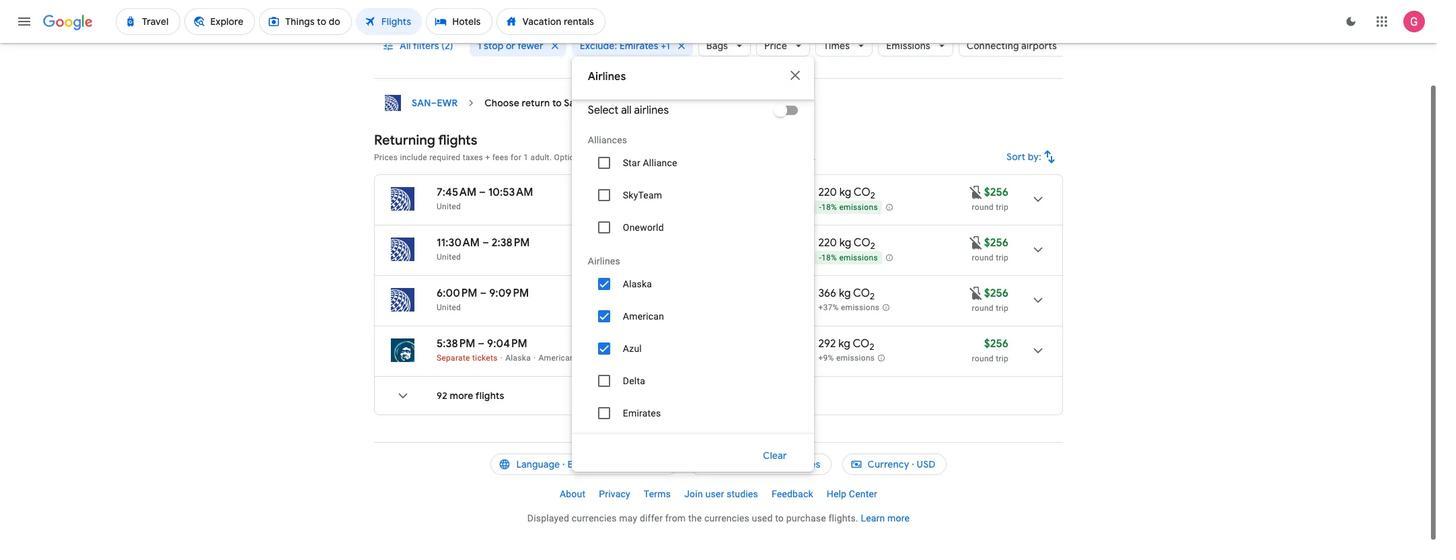 Task type: locate. For each thing, give the bounding box(es) containing it.
$256 left flight details. leaves newark liberty international airport at 11:30 am on saturday, december 2 and arrives at san diego international airport at 2:38 pm on saturday, december 2. image
[[985, 236, 1009, 250]]

0 vertical spatial 6
[[637, 186, 643, 199]]

0 vertical spatial 1
[[478, 40, 482, 52]]

round trip left flight details. leaves newark liberty international airport at 7:45 am on saturday, december 2 and arrives at san diego international airport at 10:53 am on saturday, december 2. icon
[[972, 203, 1009, 212]]

7:45 am – 10:53 am united
[[437, 186, 533, 211]]

1 left stop
[[478, 40, 482, 52]]

trip down 256 us dollars text box
[[996, 304, 1009, 313]]

0 vertical spatial airlines
[[588, 70, 626, 83]]

all
[[400, 40, 411, 52]]

co inside 366 kg co 2
[[854, 287, 870, 300]]

– inside 11:30 am – 2:38 pm united
[[483, 236, 489, 250]]

trip up 256 us dollars text box
[[996, 253, 1009, 263]]

trip left flight details. leaves newark liberty international airport at 7:45 am on saturday, december 2 and arrives at san diego international airport at 10:53 am on saturday, december 2. icon
[[996, 203, 1009, 212]]

price button
[[757, 35, 810, 57]]

help
[[827, 489, 847, 499]]

1 $256 from the top
[[985, 186, 1009, 199]]

about
[[560, 489, 586, 499]]

1 horizontal spatial to
[[776, 513, 784, 524]]

6:00 pm – 9:09 pm united
[[437, 287, 529, 312]]

0 vertical spatial 220 kg co 2
[[819, 186, 876, 201]]

to inside returning flights main content
[[553, 97, 562, 109]]

hr left 26
[[646, 337, 656, 351]]

6 inside '6 hr 8 min ewr'
[[637, 186, 643, 199]]

this price for this flight doesn't include overhead bin access. if you need a carry-on bag, use the bags filter to update prices. image left flight details. leaves newark liberty international airport at 7:45 am on saturday, december 2 and arrives at san diego international airport at 10:53 am on saturday, december 2. icon
[[968, 184, 985, 200]]

9:09 pm
[[489, 287, 529, 300]]

– inside 7:45 am – 10:53 am united
[[479, 186, 486, 199]]

Arrival time: 9:09 PM. text field
[[489, 287, 529, 300]]

1 vertical spatial may
[[619, 513, 638, 524]]

0 vertical spatial ewr
[[437, 97, 458, 109]]

0 horizontal spatial fees
[[492, 153, 509, 162]]

3 trip from the top
[[996, 304, 1009, 313]]

 image
[[501, 353, 503, 363]]

san – ewr
[[412, 97, 458, 109]]

united for 7:45 am
[[437, 202, 461, 211]]

round
[[972, 203, 994, 212], [972, 253, 994, 263], [972, 304, 994, 313], [972, 354, 994, 363]]

displayed currencies may differ from the currencies used to purchase flights. learn more
[[528, 513, 910, 524]]

$256 left flight details. leaves newark liberty international airport at 6:00 pm on saturday, december 2 and arrives at san diego international airport at 9:09 pm on saturday, december 2. icon
[[985, 287, 1009, 300]]

more right 102 at the bottom left of the page
[[455, 390, 478, 402]]

round down this price for this flight doesn't include overhead bin access. if you need a carry-on bag, use the bags filter to update prices. image
[[972, 304, 994, 313]]

0 vertical spatial -
[[819, 203, 822, 212]]

purchase
[[787, 513, 826, 524]]

none search field containing airlines
[[374, 0, 1080, 541]]

min right 8
[[667, 186, 685, 199]]

6 for 6 hr 8 min
[[637, 186, 643, 199]]

0 vertical spatial san
[[412, 97, 431, 109]]

emirates inside popup button
[[620, 40, 659, 52]]

ewr up 'returning flights' at left top
[[437, 97, 458, 109]]

to left san
[[553, 97, 562, 109]]

san up 'returning flights' at left top
[[412, 97, 431, 109]]

trip inside $256 round trip
[[996, 354, 1009, 363]]

emirates left +1
[[620, 40, 659, 52]]

1 vertical spatial hr
[[646, 287, 656, 300]]

1 hr from the top
[[646, 186, 656, 199]]

1 horizontal spatial alaska
[[623, 279, 652, 289]]

1 vertical spatial 220 kg co 2
[[819, 236, 876, 252]]

flights down tickets
[[481, 390, 509, 402]]

choose return to san diego
[[485, 97, 610, 109]]

close dialog image
[[787, 67, 804, 83]]

alaska left 9
[[623, 279, 652, 289]]

0 vertical spatial to
[[553, 97, 562, 109]]

hr inside '6 hr 8 min ewr'
[[646, 186, 656, 199]]

1 round from the top
[[972, 203, 994, 212]]

0 vertical spatial flights
[[438, 132, 478, 149]]

292 kg co 2
[[819, 337, 875, 353]]

this price for this flight doesn't include overhead bin access. if you need a carry-on bag, use the bags filter to update prices. image for 10:53 am
[[968, 184, 985, 200]]

exclude:
[[580, 40, 617, 52]]

optional charges and bag fees may apply.
[[554, 153, 712, 162]]

– up 'returning flights' at left top
[[431, 97, 437, 109]]

this price for this flight doesn't include overhead bin access. if you need a carry-on bag, use the bags filter to update prices. image
[[968, 285, 985, 301]]

0 vertical spatial american
[[623, 311, 664, 322]]

may left apply. at the top
[[672, 153, 687, 162]]

min for 6 hr 8 min
[[667, 186, 685, 199]]

0 horizontal spatial currencies
[[572, 513, 617, 524]]

2 - from the top
[[819, 253, 822, 263]]

learn
[[861, 513, 885, 524]]

round for 9:09 pm
[[972, 304, 994, 313]]

- for 2:38 pm
[[819, 253, 822, 263]]

3 round trip from the top
[[972, 304, 1009, 313]]

0 horizontal spatial to
[[553, 97, 562, 109]]

round left flight details. leaves newark liberty international airport at 7:45 am on saturday, december 2 and arrives at san diego international airport at 10:53 am on saturday, december 2. icon
[[972, 203, 994, 212]]

11:30 am – 2:38 pm united
[[437, 236, 530, 262]]

1 horizontal spatial currencies
[[705, 513, 750, 524]]

co
[[854, 186, 871, 199], [854, 236, 871, 250], [854, 287, 870, 300], [853, 337, 870, 351]]

0 vertical spatial emirates
[[620, 40, 659, 52]]

1 fees from the left
[[492, 153, 509, 162]]

0 horizontal spatial american
[[539, 353, 575, 363]]

6 inside 6 hr 9 min ewr – san
[[637, 287, 643, 300]]

1 vertical spatial more
[[888, 513, 910, 524]]

6 left 26
[[637, 337, 643, 351]]

6 left 8
[[637, 186, 643, 199]]

1 vertical spatial -18% emissions
[[819, 253, 878, 263]]

select all airlines
[[588, 104, 669, 117]]

bags button
[[699, 35, 751, 57]]

leaves newark liberty international airport at 5:38 pm on saturday, december 2 and arrives at san diego international airport at 9:04 pm on saturday, december 2. element
[[437, 337, 528, 351]]

1 vertical spatial american
[[539, 353, 575, 363]]

1 vertical spatial this price for this flight doesn't include overhead bin access. if you need a carry-on bag, use the bags filter to update prices. image
[[968, 235, 985, 251]]

min inside total duration 6 hr 26 min. element
[[673, 337, 691, 351]]

0 vertical spatial 18%
[[822, 203, 838, 212]]

1 220 from the top
[[819, 186, 837, 199]]

trip
[[996, 203, 1009, 212], [996, 253, 1009, 263], [996, 304, 1009, 313], [996, 354, 1009, 363]]

join user studies
[[685, 489, 759, 499]]

– down 9
[[654, 303, 660, 312]]

min inside '6 hr 8 min ewr'
[[667, 186, 685, 199]]

+1
[[661, 40, 670, 52]]

1 trip from the top
[[996, 203, 1009, 212]]

1 round trip from the top
[[972, 203, 1009, 212]]

to right used
[[776, 513, 784, 524]]

fees right bag
[[653, 153, 669, 162]]

united states button
[[690, 448, 832, 481]]

round inside $256 round trip
[[972, 354, 994, 363]]

ewr down total duration 6 hr 9 min. 'element'
[[637, 303, 654, 312]]

1 vertical spatial alaska
[[506, 353, 531, 363]]

2 vertical spatial round trip
[[972, 304, 1009, 313]]

18%
[[822, 203, 838, 212], [822, 253, 838, 263]]

ewr for 10:53 am
[[637, 202, 654, 211]]

6
[[637, 186, 643, 199], [637, 287, 643, 300], [637, 337, 643, 351]]

Departure time: 5:38 PM. text field
[[437, 337, 476, 351]]

round trip down 256 us dollars text box
[[972, 304, 1009, 313]]

1 right for at left
[[524, 153, 529, 162]]

states)
[[637, 458, 668, 471]]

currency
[[868, 458, 910, 471]]

separate tickets
[[437, 353, 498, 363]]

clear button
[[747, 440, 804, 472]]

san inside 6 hr 9 min ewr – san
[[660, 303, 676, 312]]

1
[[478, 40, 482, 52], [524, 153, 529, 162]]

hr left 8
[[646, 186, 656, 199]]

ewr for 9:09 pm
[[637, 303, 654, 312]]

1 220 kg co 2 from the top
[[819, 186, 876, 201]]

total duration 6 hr 8 min. element
[[637, 186, 725, 201]]

2 vertical spatial 6
[[637, 337, 643, 351]]

0 vertical spatial hr
[[646, 186, 656, 199]]

fees right + at the left of the page
[[492, 153, 509, 162]]

and
[[621, 153, 635, 162]]

6 hr 8 min ewr
[[637, 186, 685, 211]]

flights
[[438, 132, 478, 149], [481, 390, 509, 402]]

currencies down privacy link
[[572, 513, 617, 524]]

this price for this flight doesn't include overhead bin access. if you need a carry-on bag, use the bags filter to update prices. image
[[968, 184, 985, 200], [968, 235, 985, 251]]

1 vertical spatial 18%
[[822, 253, 838, 263]]

0 vertical spatial more
[[455, 390, 478, 402]]

2 this price for this flight doesn't include overhead bin access. if you need a carry-on bag, use the bags filter to update prices. image from the top
[[968, 235, 985, 251]]

choose
[[485, 97, 520, 109]]

alliance
[[643, 158, 678, 168]]

filters
[[413, 40, 439, 52]]

2 round trip from the top
[[972, 253, 1009, 263]]

ewr inside '6 hr 8 min ewr'
[[637, 202, 654, 211]]

– up tickets
[[478, 337, 485, 351]]

trip down 256 us dollars text field
[[996, 354, 1009, 363]]

bag fees button
[[637, 153, 669, 162]]

$256
[[985, 186, 1009, 199], [985, 236, 1009, 250], [985, 287, 1009, 300], [985, 337, 1009, 351]]

-18% emissions for 2:38 pm
[[819, 253, 878, 263]]

kg inside 366 kg co 2
[[839, 287, 851, 300]]

2 vertical spatial hr
[[646, 337, 656, 351]]

2 18% from the top
[[822, 253, 838, 263]]

more
[[455, 390, 478, 402], [888, 513, 910, 524]]

4 trip from the top
[[996, 354, 1009, 363]]

required
[[430, 153, 461, 162]]

differ
[[640, 513, 663, 524]]

main menu image
[[16, 13, 32, 30]]

prices include required taxes + fees for 1 adult.
[[374, 153, 552, 162]]

1 horizontal spatial flights
[[481, 390, 509, 402]]

0 horizontal spatial 1
[[478, 40, 482, 52]]

2 inside 366 kg co 2
[[870, 291, 875, 302]]

flights up prices include required taxes + fees for 1 adult.
[[438, 132, 478, 149]]

4 $256 from the top
[[985, 337, 1009, 351]]

1 256 us dollars text field from the top
[[985, 186, 1009, 199]]

Departure time: 7:45 AM. text field
[[437, 186, 477, 199]]

0 vertical spatial this price for this flight doesn't include overhead bin access. if you need a carry-on bag, use the bags filter to update prices. image
[[968, 184, 985, 200]]

1 horizontal spatial more
[[888, 513, 910, 524]]

2 vertical spatial ewr
[[637, 303, 654, 312]]

min inside 6 hr 9 min ewr – san
[[667, 287, 685, 300]]

0 vertical spatial -18% emissions
[[819, 203, 878, 212]]

min right 26
[[673, 337, 691, 351]]

help center
[[827, 489, 878, 499]]

1 vertical spatial emirates
[[623, 408, 661, 419]]

star alliance
[[623, 158, 678, 168]]

0 vertical spatial 220
[[819, 186, 837, 199]]

– for 9:09 pm
[[480, 287, 487, 300]]

round down 256 us dollars text field
[[972, 354, 994, 363]]

220 kg co 2 for 10:53 am
[[819, 186, 876, 201]]

 image
[[534, 353, 536, 363]]

1 airlines from the top
[[588, 70, 626, 83]]

8
[[658, 186, 664, 199]]

2 256 us dollars text field from the top
[[985, 236, 1009, 250]]

1 vertical spatial 6
[[637, 287, 643, 300]]

3 hr from the top
[[646, 337, 656, 351]]

6 left 9
[[637, 287, 643, 300]]

2 6 from the top
[[637, 287, 643, 300]]

to
[[553, 97, 562, 109], [776, 513, 784, 524]]

0 vertical spatial min
[[667, 186, 685, 199]]

2 220 from the top
[[819, 236, 837, 250]]

2 $256 from the top
[[985, 236, 1009, 250]]

1 currencies from the left
[[572, 513, 617, 524]]

this price for this flight doesn't include overhead bin access. if you need a carry-on bag, use the bags filter to update prices. image up this price for this flight doesn't include overhead bin access. if you need a carry-on bag, use the bags filter to update prices. image
[[968, 235, 985, 251]]

1 18% from the top
[[822, 203, 838, 212]]

220 kg co 2 for 2:38 pm
[[819, 236, 876, 252]]

1 vertical spatial min
[[667, 287, 685, 300]]

more right learn
[[888, 513, 910, 524]]

1 vertical spatial -
[[819, 253, 822, 263]]

emissions
[[840, 203, 878, 212], [840, 253, 878, 263], [841, 303, 880, 312], [837, 354, 875, 363]]

may left "differ"
[[619, 513, 638, 524]]

united for 6:00 pm
[[437, 303, 461, 312]]

220
[[819, 186, 837, 199], [819, 236, 837, 250]]

1 horizontal spatial may
[[672, 153, 687, 162]]

round trip up 256 us dollars text box
[[972, 253, 1009, 263]]

220 for 2:38 pm
[[819, 236, 837, 250]]

256 us dollars text field down sort
[[985, 186, 1009, 199]]

366
[[819, 287, 837, 300]]

join
[[685, 489, 703, 499]]

0 vertical spatial may
[[672, 153, 687, 162]]

2 trip from the top
[[996, 253, 1009, 263]]

– left arrival time: 2:38 pm. text field
[[483, 236, 489, 250]]

6:00 pm
[[437, 287, 478, 300]]

round for 2:38 pm
[[972, 253, 994, 263]]

256 us dollars text field left flight details. leaves newark liberty international airport at 11:30 am on saturday, december 2 and arrives at san diego international airport at 2:38 pm on saturday, december 2. image
[[985, 236, 1009, 250]]

1 - from the top
[[819, 203, 822, 212]]

256 us dollars text field for 10:53 am
[[985, 186, 1009, 199]]

2 220 kg co 2 from the top
[[819, 236, 876, 252]]

displayed
[[528, 513, 569, 524]]

1 6 from the top
[[637, 186, 643, 199]]

emirates down delta
[[623, 408, 661, 419]]

currencies down the join user studies link on the bottom
[[705, 513, 750, 524]]

None search field
[[374, 0, 1080, 541]]

1 -18% emissions from the top
[[819, 203, 878, 212]]

co for 10:53 am
[[854, 186, 871, 199]]

$256 down sort
[[985, 186, 1009, 199]]

flight details. leaves newark liberty international airport at 11:30 am on saturday, december 2 and arrives at san diego international airport at 2:38 pm on saturday, december 2. image
[[1023, 234, 1055, 266]]

0 vertical spatial round trip
[[972, 203, 1009, 212]]

1 vertical spatial airlines
[[588, 256, 621, 267]]

1 horizontal spatial fees
[[653, 153, 669, 162]]

2 currencies from the left
[[705, 513, 750, 524]]

help center link
[[820, 483, 885, 505]]

may inside returning flights main content
[[672, 153, 687, 162]]

256 US dollars text field
[[985, 186, 1009, 199], [985, 236, 1009, 250]]

hr left 9
[[646, 287, 656, 300]]

1 vertical spatial round trip
[[972, 253, 1009, 263]]

san down 9
[[660, 303, 676, 312]]

9
[[658, 287, 665, 300]]

2 -18% emissions from the top
[[819, 253, 878, 263]]

1 vertical spatial 220
[[819, 236, 837, 250]]

– right 7:45 am "text field"
[[479, 186, 486, 199]]

– for 10:53 am
[[479, 186, 486, 199]]

– inside 6 hr 9 min ewr – san
[[654, 303, 660, 312]]

3 6 from the top
[[637, 337, 643, 351]]

join user studies link
[[678, 483, 765, 505]]

ewr inside 6 hr 9 min ewr – san
[[637, 303, 654, 312]]

the
[[689, 513, 702, 524]]

2 round from the top
[[972, 253, 994, 263]]

connecting airports
[[967, 40, 1058, 52]]

9:04 pm
[[487, 337, 528, 351]]

united inside 6:00 pm – 9:09 pm united
[[437, 303, 461, 312]]

– left 9:09 pm 'text field'
[[480, 287, 487, 300]]

co inside 292 kg co 2
[[853, 337, 870, 351]]

2 vertical spatial min
[[673, 337, 691, 351]]

1 inside returning flights main content
[[524, 153, 529, 162]]

united inside 11:30 am – 2:38 pm united
[[437, 252, 461, 262]]

0 vertical spatial 256 us dollars text field
[[985, 186, 1009, 199]]

4 round from the top
[[972, 354, 994, 363]]

united inside 7:45 am – 10:53 am united
[[437, 202, 461, 211]]

price
[[765, 40, 788, 52]]

– for 9:04 pm
[[478, 337, 485, 351]]

$256 left flight details. leaves newark liberty international airport at 5:38 pm on saturday, december 2 and arrives at san diego international airport at 9:04 pm on saturday, december 2. icon
[[985, 337, 1009, 351]]

kg
[[840, 186, 852, 199], [840, 236, 852, 250], [839, 287, 851, 300], [839, 337, 851, 351]]

english
[[568, 458, 600, 471]]

102
[[437, 390, 452, 402]]

2 hr from the top
[[646, 287, 656, 300]]

stop
[[484, 40, 504, 52]]

san
[[412, 97, 431, 109], [660, 303, 676, 312]]

united for 11:30 am
[[437, 252, 461, 262]]

0 horizontal spatial flights
[[438, 132, 478, 149]]

-18% emissions for 10:53 am
[[819, 203, 878, 212]]

– inside 6:00 pm – 9:09 pm united
[[480, 287, 487, 300]]

0 horizontal spatial more
[[455, 390, 478, 402]]

hr inside 6 hr 9 min ewr – san
[[646, 287, 656, 300]]

1 vertical spatial 1
[[524, 153, 529, 162]]

1 horizontal spatial 1
[[524, 153, 529, 162]]

2 for 10:53 am
[[871, 190, 876, 201]]

adult.
[[531, 153, 552, 162]]

separate
[[437, 353, 470, 363]]

1 vertical spatial ewr
[[637, 202, 654, 211]]

trip for 9:09 pm
[[996, 304, 1009, 313]]

1 vertical spatial 256 us dollars text field
[[985, 236, 1009, 250]]

3 round from the top
[[972, 304, 994, 313]]

emirates
[[620, 40, 659, 52], [623, 408, 661, 419]]

1 horizontal spatial american
[[623, 311, 664, 322]]

round trip for 6 hr 8 min
[[972, 203, 1009, 212]]

alaska down the '9:04 pm'
[[506, 353, 531, 363]]

3 $256 from the top
[[985, 287, 1009, 300]]

2 airlines from the top
[[588, 256, 621, 267]]

ewr down skyteam
[[637, 202, 654, 211]]

used
[[752, 513, 773, 524]]

0 horizontal spatial alaska
[[506, 353, 531, 363]]

hr
[[646, 186, 656, 199], [646, 287, 656, 300], [646, 337, 656, 351]]

1 this price for this flight doesn't include overhead bin access. if you need a carry-on bag, use the bags filter to update prices. image from the top
[[968, 184, 985, 200]]

-18% emissions
[[819, 203, 878, 212], [819, 253, 878, 263]]

1 horizontal spatial san
[[660, 303, 676, 312]]

round up this price for this flight doesn't include overhead bin access. if you need a carry-on bag, use the bags filter to update prices. image
[[972, 253, 994, 263]]

256 US dollars text field
[[985, 287, 1009, 300]]

min right 9
[[667, 287, 685, 300]]

0 vertical spatial alaska
[[623, 279, 652, 289]]

1 vertical spatial san
[[660, 303, 676, 312]]



Task type: describe. For each thing, give the bounding box(es) containing it.
(united
[[602, 458, 635, 471]]

for
[[511, 153, 522, 162]]

return
[[522, 97, 550, 109]]

american inside search box
[[623, 311, 664, 322]]

1 stop or fewer button
[[470, 30, 567, 62]]

optional
[[554, 153, 586, 162]]

+9%
[[819, 354, 834, 363]]

fiji airways only image
[[745, 429, 798, 462]]

11:30 am
[[437, 236, 480, 250]]

Arrival time: 10:53 AM. text field
[[489, 186, 533, 199]]

1 vertical spatial flights
[[481, 390, 509, 402]]

5:38 pm
[[437, 337, 476, 351]]

kg for 2:38 pm
[[840, 236, 852, 250]]

terms
[[644, 489, 671, 499]]

total duration 6 hr 26 min. element
[[637, 337, 725, 353]]

leaves newark liberty international airport at 11:30 am on saturday, december 2 and arrives at san diego international airport at 2:38 pm on saturday, december 2. element
[[437, 236, 530, 250]]

6 inside total duration 6 hr 26 min. element
[[637, 337, 643, 351]]

leaves newark liberty international airport at 6:00 pm on saturday, december 2 and arrives at san diego international airport at 9:09 pm on saturday, december 2. element
[[437, 287, 529, 300]]

18% for 10:53 am
[[822, 203, 838, 212]]

all filters (2)
[[400, 40, 453, 52]]

english (united states)
[[568, 458, 668, 471]]

emissions
[[887, 40, 931, 52]]

flights.
[[829, 513, 859, 524]]

kg for 9:09 pm
[[839, 287, 851, 300]]

- for 10:53 am
[[819, 203, 822, 212]]

$256 for 2:38 pm
[[985, 236, 1009, 250]]

1 stop or fewer
[[478, 40, 544, 52]]

Departure time: 6:00 PM. text field
[[437, 287, 478, 300]]

total duration 6 hr 9 min. element
[[637, 287, 725, 302]]

american inside returning flights main content
[[539, 353, 575, 363]]

bag
[[637, 153, 651, 162]]

san
[[564, 97, 581, 109]]

more inside returning flights main content
[[455, 390, 478, 402]]

102 more flights
[[437, 390, 509, 402]]

102 more flights image
[[387, 380, 419, 412]]

connecting airports button
[[959, 30, 1080, 62]]

round for 10:53 am
[[972, 203, 994, 212]]

times button
[[816, 30, 873, 62]]

sort by:
[[1007, 151, 1042, 163]]

by:
[[1028, 151, 1042, 163]]

emissions button
[[879, 30, 954, 62]]

round trip for 6 hr 9 min
[[972, 304, 1009, 313]]

flight details. leaves newark liberty international airport at 7:45 am on saturday, december 2 and arrives at san diego international airport at 10:53 am on saturday, december 2. image
[[1023, 183, 1055, 215]]

min for 6 hr 9 min
[[667, 287, 685, 300]]

fewer
[[518, 40, 544, 52]]

airlines
[[634, 104, 669, 117]]

sort by: button
[[1002, 141, 1064, 173]]

kg inside 292 kg co 2
[[839, 337, 851, 351]]

0 horizontal spatial may
[[619, 513, 638, 524]]

swap origin and destination. image
[[580, 3, 596, 19]]

co for 2:38 pm
[[854, 236, 871, 250]]

connecting
[[967, 40, 1020, 52]]

center
[[849, 489, 878, 499]]

feedback
[[772, 489, 814, 499]]

2 for 2:38 pm
[[871, 240, 876, 252]]

6 hr 26 min
[[637, 337, 691, 351]]

Arrival time: 9:04 PM. text field
[[487, 337, 528, 351]]

star
[[623, 158, 641, 168]]

6 for 6 hr 9 min
[[637, 287, 643, 300]]

+
[[486, 153, 490, 162]]

hr for 9
[[646, 287, 656, 300]]

usd
[[917, 458, 936, 471]]

alaska inside search box
[[623, 279, 652, 289]]

hr for 8
[[646, 186, 656, 199]]

this price for this flight doesn't include overhead bin access. if you need a carry-on bag, use the bags filter to update prices. image for 2:38 pm
[[968, 235, 985, 251]]

select
[[588, 104, 619, 117]]

or
[[506, 40, 516, 52]]

states
[[793, 458, 821, 471]]

2 inside 292 kg co 2
[[870, 341, 875, 353]]

learn more link
[[861, 513, 910, 524]]

alaska inside returning flights main content
[[506, 353, 531, 363]]

trip for 2:38 pm
[[996, 253, 1009, 263]]

all filters (2) button
[[374, 30, 464, 62]]

flight details. leaves newark liberty international airport at 6:00 pm on saturday, december 2 and arrives at san diego international airport at 9:09 pm on saturday, december 2. image
[[1023, 284, 1055, 316]]

366 kg co 2
[[819, 287, 875, 302]]

returning
[[374, 132, 436, 149]]

from
[[666, 513, 686, 524]]

feedback link
[[765, 483, 820, 505]]

terms link
[[637, 483, 678, 505]]

hr for 26
[[646, 337, 656, 351]]

$256 round trip
[[972, 337, 1009, 363]]

1 inside popup button
[[478, 40, 482, 52]]

18% for 2:38 pm
[[822, 253, 838, 263]]

7:45 am
[[437, 186, 477, 199]]

change appearance image
[[1336, 5, 1368, 38]]

exclude: emirates +1
[[580, 40, 670, 52]]

– for ewr
[[431, 97, 437, 109]]

flight details. leaves newark liberty international airport at 5:38 pm on saturday, december 2 and arrives at san diego international airport at 9:04 pm on saturday, december 2. image
[[1023, 335, 1055, 367]]

exclude: emirates +1 button
[[572, 35, 693, 57]]

diego
[[583, 97, 610, 109]]

include
[[400, 153, 427, 162]]

2 for 9:09 pm
[[870, 291, 875, 302]]

trip for 10:53 am
[[996, 203, 1009, 212]]

skyteam
[[623, 190, 663, 201]]

prices
[[374, 153, 398, 162]]

$256 for 9:09 pm
[[985, 287, 1009, 300]]

united inside button
[[761, 458, 791, 471]]

returning flights main content
[[374, 90, 1064, 426]]

+37% emissions
[[819, 303, 880, 312]]

(2)
[[442, 40, 453, 52]]

privacy
[[599, 489, 631, 499]]

2 fees from the left
[[653, 153, 669, 162]]

about link
[[553, 483, 593, 505]]

1 vertical spatial to
[[776, 513, 784, 524]]

delta
[[623, 376, 646, 386]]

user
[[706, 489, 725, 499]]

256 us dollars text field for 2:38 pm
[[985, 236, 1009, 250]]

tickets
[[473, 353, 498, 363]]

oneworld
[[623, 222, 664, 233]]

returning flights
[[374, 132, 478, 149]]

$256 inside $256 round trip
[[985, 337, 1009, 351]]

+9% emissions
[[819, 354, 875, 363]]

taxes
[[463, 153, 483, 162]]

co for 9:09 pm
[[854, 287, 870, 300]]

clear
[[763, 450, 787, 462]]

Arrival time: 2:38 PM. text field
[[492, 236, 530, 250]]

2:38 pm
[[492, 236, 530, 250]]

studies
[[727, 489, 759, 499]]

256 US dollars text field
[[985, 337, 1009, 351]]

6 hr 9 min ewr – san
[[637, 287, 685, 312]]

all
[[621, 104, 632, 117]]

0 horizontal spatial san
[[412, 97, 431, 109]]

$256 for 10:53 am
[[985, 186, 1009, 199]]

kg for 10:53 am
[[840, 186, 852, 199]]

Departure time: 11:30 AM. text field
[[437, 236, 480, 250]]

– for 2:38 pm
[[483, 236, 489, 250]]

220 for 10:53 am
[[819, 186, 837, 199]]

leaves newark liberty international airport at 7:45 am on saturday, december 2 and arrives at san diego international airport at 10:53 am on saturday, december 2. element
[[437, 186, 533, 199]]

airports
[[1022, 40, 1058, 52]]



Task type: vqa. For each thing, say whether or not it's contained in the screenshot.
first round from the top
yes



